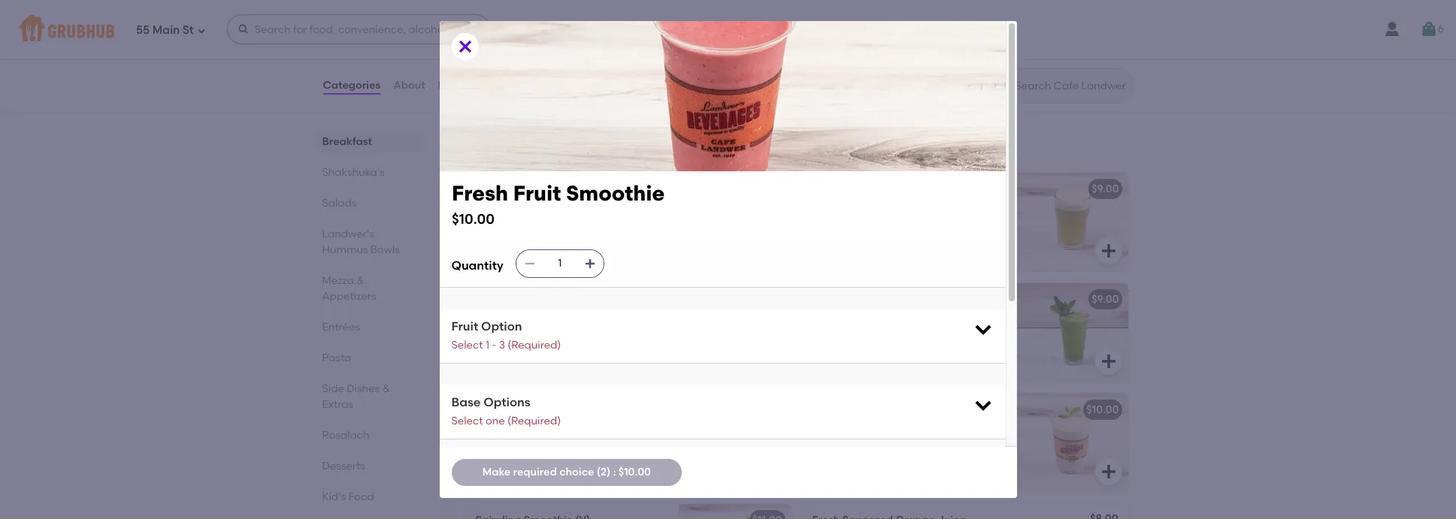 Task type: locate. For each thing, give the bounding box(es) containing it.
0 horizontal spatial &
[[357, 274, 365, 287]]

pasta
[[322, 352, 351, 365]]

fresh inside button
[[476, 404, 503, 417]]

$9.00 button
[[804, 284, 1128, 381]]

raw
[[850, 440, 872, 453]]

breakfast
[[322, 135, 372, 148]]

(required) inside the fruit option select 1 - 3 (required)
[[508, 339, 561, 352]]

fruit inside button
[[506, 404, 529, 417]]

categories
[[323, 79, 381, 92]]

select left '1'
[[452, 339, 483, 352]]

kid's
[[322, 491, 346, 504]]

svg image
[[1420, 20, 1438, 38], [237, 23, 249, 35], [197, 26, 206, 35], [456, 38, 474, 56], [763, 78, 781, 96], [524, 258, 536, 270], [584, 258, 596, 270], [973, 395, 994, 416], [1100, 463, 1118, 481]]

categories button
[[322, 59, 381, 113]]

1 horizontal spatial &
[[382, 383, 390, 396]]

2 horizontal spatial &
[[900, 183, 908, 196]]

entrées
[[322, 321, 360, 334]]

main
[[152, 23, 180, 37]]

lg apple, celery & ginger image
[[1016, 173, 1128, 271]]

select down base
[[452, 415, 483, 428]]

make required choice (2) : $10.00
[[483, 466, 651, 479]]

55
[[136, 23, 150, 37]]

fruit inside the fruit option select 1 - 3 (required)
[[452, 320, 478, 334]]

landwer's hummus bowls tab
[[322, 226, 416, 258]]

mixology
[[511, 138, 583, 156]]

& right dishes
[[382, 383, 390, 396]]

1
[[486, 339, 490, 352]]

0 vertical spatial juice
[[464, 138, 507, 156]]

smoothie for fresh fruit smoothie
[[532, 404, 581, 417]]

lg.
[[476, 183, 491, 196]]

(required)
[[508, 339, 561, 352], [508, 415, 561, 428]]

mezza & appetizers tab
[[322, 273, 416, 305]]

fruit down the mixology
[[513, 180, 561, 206]]

lg apple, celery & ginger
[[813, 183, 946, 196]]

juice right lg.
[[494, 183, 522, 196]]

vanilla roobios
[[476, 49, 555, 62]]

1 vertical spatial &
[[357, 274, 365, 287]]

fresh
[[452, 180, 508, 206], [476, 404, 503, 417]]

2 vertical spatial $10.00
[[619, 466, 651, 479]]

0 vertical spatial fresh
[[452, 180, 508, 206]]

1 vertical spatial $10.00
[[1087, 404, 1119, 417]]

desserts tab
[[322, 459, 416, 475]]

side dishes & extras
[[322, 383, 390, 411]]

juice
[[464, 138, 507, 156], [494, 183, 522, 196]]

1 vertical spatial juice
[[494, 183, 522, 196]]

0 vertical spatial $10.00
[[452, 210, 494, 228]]

1 select from the top
[[452, 339, 483, 352]]

choice
[[560, 466, 594, 479]]

2 select from the top
[[452, 415, 483, 428]]

ginger
[[911, 183, 946, 196]]

1 vertical spatial select
[[452, 415, 483, 428]]

0 vertical spatial smoothie
[[566, 180, 665, 206]]

fresh inside fresh fruit smoothie $10.00
[[452, 180, 508, 206]]

landwer's hummus bowls
[[322, 228, 400, 256]]

quantity
[[452, 259, 504, 273]]

reviews
[[438, 79, 480, 92]]

svg image for lg carrot & ginger image on the bottom
[[763, 353, 781, 371]]

$9.00
[[755, 183, 782, 196], [1092, 183, 1119, 196], [1092, 293, 1119, 306]]

svg image for lg apple, celery & ginger image
[[1100, 242, 1118, 260]]

svg image
[[1100, 242, 1118, 260], [973, 319, 994, 340], [763, 353, 781, 371], [1100, 353, 1118, 371]]

0 vertical spatial select
[[452, 339, 483, 352]]

main navigation navigation
[[0, 0, 1457, 59]]

&
[[900, 183, 908, 196], [357, 274, 365, 287], [382, 383, 390, 396]]

rosalach tab
[[322, 428, 416, 444]]

$10.00
[[452, 210, 494, 228], [1087, 404, 1119, 417], [619, 466, 651, 479]]

0 vertical spatial fruit
[[513, 180, 561, 206]]

fresh for fresh fruit smoothie
[[476, 404, 503, 417]]

dates
[[934, 425, 964, 438]]

extras
[[322, 399, 354, 411]]

& right celery
[[900, 183, 908, 196]]

dates,
[[899, 425, 932, 438]]

select inside base options select one (required)
[[452, 415, 483, 428]]

side
[[322, 383, 344, 396]]

select for base
[[452, 415, 483, 428]]

fruit
[[513, 180, 561, 206], [452, 320, 478, 334], [506, 404, 529, 417]]

smoothie for fresh fruit smoothie $10.00
[[566, 180, 665, 206]]

juice up lg.
[[464, 138, 507, 156]]

options
[[484, 395, 531, 410]]

desserts
[[322, 460, 365, 473]]

reviews button
[[437, 59, 481, 113]]

mezza
[[322, 274, 354, 287]]

(required) down 'options' at the bottom of the page
[[508, 415, 561, 428]]

spirulina smoothie (v) image
[[679, 505, 791, 520]]

1 vertical spatial fresh
[[476, 404, 503, 417]]

:
[[613, 466, 616, 479]]

fruit inside fresh fruit smoothie $10.00
[[513, 180, 561, 206]]

55 main st
[[136, 23, 194, 37]]

smoothie inside button
[[532, 404, 581, 417]]

0 horizontal spatial $10.00
[[452, 210, 494, 228]]

base
[[452, 395, 481, 410]]

select
[[452, 339, 483, 352], [452, 415, 483, 428]]

6 button
[[1420, 16, 1445, 43]]

fruit left option
[[452, 320, 478, 334]]

(required) right 3
[[508, 339, 561, 352]]

1 vertical spatial smoothie
[[532, 404, 581, 417]]

2 vertical spatial &
[[382, 383, 390, 396]]

(v)
[[964, 404, 979, 417]]

side dishes & extras tab
[[322, 381, 416, 413]]

energy
[[892, 404, 928, 417]]

pasta tab
[[322, 350, 416, 366]]

svg image inside 6 button
[[1420, 20, 1438, 38]]

smoothie inside fresh fruit smoothie $10.00
[[566, 180, 665, 206]]

& up appetizers
[[357, 274, 365, 287]]

fruit for fresh fruit smoothie $10.00
[[513, 180, 561, 206]]

0 vertical spatial (required)
[[508, 339, 561, 352]]

frozen bananas, dates, dates honey, raw tahini, soy milk
[[813, 425, 964, 453]]

1 vertical spatial fruit
[[452, 320, 478, 334]]

1 vertical spatial (required)
[[508, 415, 561, 428]]

& inside mezza & appetizers
[[357, 274, 365, 287]]

soy
[[910, 440, 928, 453]]

select inside the fruit option select 1 - 3 (required)
[[452, 339, 483, 352]]

mediterranean energy shake (v) image
[[1016, 394, 1128, 492]]

$9.00 inside button
[[1092, 293, 1119, 306]]

honey,
[[813, 440, 847, 453]]

2 vertical spatial fruit
[[506, 404, 529, 417]]

fruit right one
[[506, 404, 529, 417]]

fruit for fresh fruit smoothie
[[506, 404, 529, 417]]

smoothie
[[566, 180, 665, 206], [532, 404, 581, 417]]

st
[[182, 23, 194, 37]]

1 horizontal spatial $10.00
[[619, 466, 651, 479]]



Task type: vqa. For each thing, say whether or not it's contained in the screenshot.
Paired
no



Task type: describe. For each thing, give the bounding box(es) containing it.
salads tab
[[322, 196, 416, 211]]

about
[[393, 79, 425, 92]]

lg
[[813, 183, 825, 196]]

kid's food tab
[[322, 490, 416, 505]]

fresh for fresh fruit smoothie $10.00
[[452, 180, 508, 206]]

Search Cafe Landwer search field
[[1014, 79, 1129, 93]]

base options select one (required)
[[452, 395, 561, 428]]

$10.00 inside fresh fruit smoothie $10.00
[[452, 210, 494, 228]]

$9.00 for lg apple, celery & ginger image
[[1092, 183, 1119, 196]]

vanilla
[[476, 49, 511, 62]]

celery
[[864, 183, 898, 196]]

juice mixology
[[464, 138, 583, 156]]

bananas,
[[849, 425, 897, 438]]

one
[[486, 415, 505, 428]]

svg image for mint leaf lemonade granita image
[[1100, 353, 1118, 371]]

mediterranean energy shake (v)
[[813, 404, 979, 417]]

option
[[481, 320, 522, 334]]

mediterranean
[[813, 404, 890, 417]]

required
[[513, 466, 557, 479]]

fresh fruit smoothie image
[[679, 394, 791, 492]]

shakshuka's tab
[[322, 165, 416, 180]]

rosalach
[[322, 429, 370, 442]]

appetizers
[[322, 290, 376, 303]]

select for fruit
[[452, 339, 483, 352]]

mezza & appetizers
[[322, 274, 376, 303]]

bowls
[[371, 244, 400, 256]]

roobios
[[513, 49, 555, 62]]

fresh fruit smoothie
[[476, 404, 581, 417]]

frozen
[[813, 425, 846, 438]]

apple,
[[828, 183, 861, 196]]

entrées tab
[[322, 320, 416, 335]]

lg carrot & ginger image
[[679, 284, 791, 381]]

breakfast tab
[[322, 134, 416, 150]]

& inside side dishes & extras
[[382, 383, 390, 396]]

(required) inside base options select one (required)
[[508, 415, 561, 428]]

salads
[[322, 197, 357, 210]]

dishes
[[347, 383, 380, 396]]

-
[[492, 339, 497, 352]]

Input item quantity number field
[[543, 250, 577, 277]]

$5.50
[[754, 47, 782, 60]]

fresh fruit smoothie button
[[467, 394, 791, 492]]

0 vertical spatial &
[[900, 183, 908, 196]]

lg. juice
[[476, 183, 522, 196]]

food
[[349, 491, 374, 504]]

about button
[[393, 59, 426, 113]]

shake
[[930, 404, 962, 417]]

landwer's
[[322, 228, 374, 241]]

milk
[[931, 440, 951, 453]]

6
[[1438, 22, 1445, 35]]

3
[[499, 339, 505, 352]]

mint leaf lemonade granita image
[[1016, 284, 1128, 381]]

hummus
[[322, 244, 368, 256]]

fruit option select 1 - 3 (required)
[[452, 320, 561, 352]]

shakshuka's
[[322, 166, 385, 179]]

tahini,
[[875, 440, 907, 453]]

lg. juice image
[[679, 173, 791, 271]]

$9.00 for mint leaf lemonade granita image
[[1092, 293, 1119, 306]]

kid's food
[[322, 491, 374, 504]]

2 horizontal spatial $10.00
[[1087, 404, 1119, 417]]

make
[[483, 466, 511, 479]]

search icon image
[[992, 77, 1010, 95]]

(2)
[[597, 466, 611, 479]]

fresh fruit smoothie $10.00
[[452, 180, 665, 228]]



